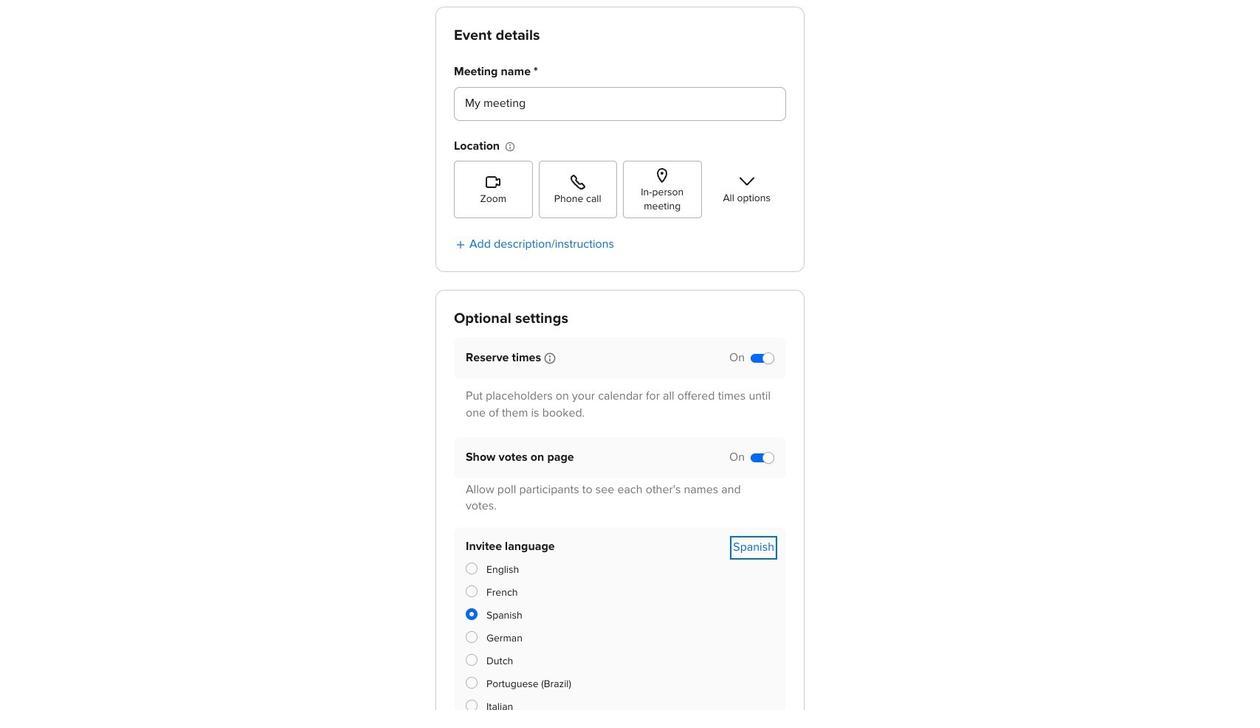 Task type: locate. For each thing, give the bounding box(es) containing it.
Find event types field
[[397, 129, 578, 163]]

None search field
[[397, 129, 578, 163]]

Introduction, group meeting, quick chat, etc. text field
[[454, 87, 786, 121]]



Task type: describe. For each thing, give the bounding box(es) containing it.
set up the basics progress progress bar
[[1055, 671, 1099, 678]]



Task type: vqa. For each thing, say whether or not it's contained in the screenshot.
BUTTON
no



